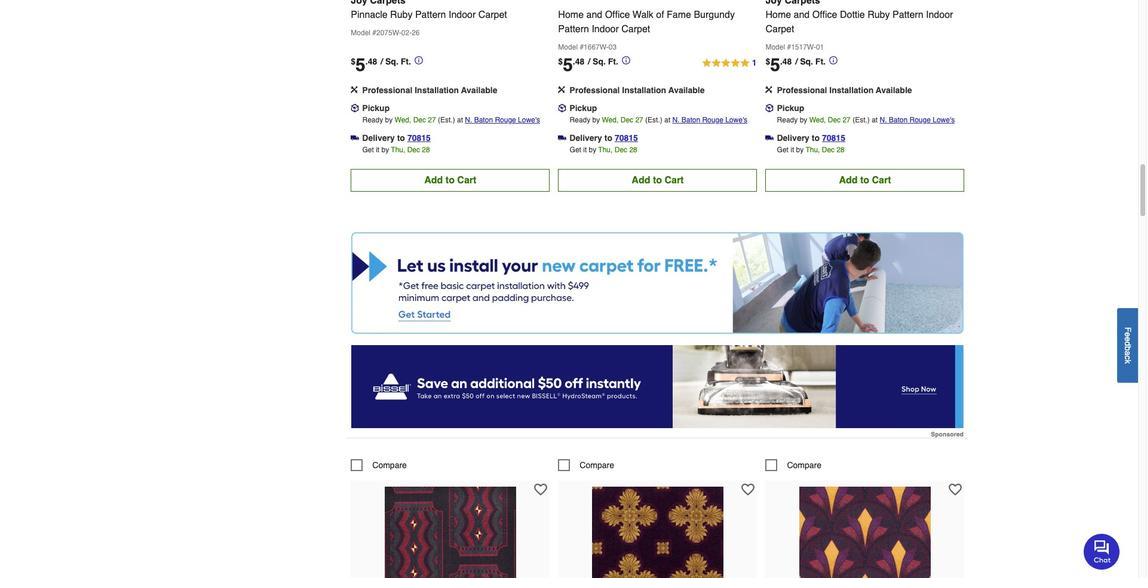 Task type: describe. For each thing, give the bounding box(es) containing it.
3 heart outline image from the left
[[950, 484, 963, 497]]

2 rouge from the left
[[703, 116, 724, 124]]

3 wed, from the left
[[810, 116, 826, 124]]

1 28 from the left
[[422, 146, 430, 154]]

1 assembly image from the left
[[351, 86, 358, 93]]

at for the 70815 button for 2nd pickup icon from left's n. baton rouge lowe's button
[[872, 116, 878, 124]]

pickup image
[[351, 104, 359, 112]]

professional installation available for 2nd assembly image
[[777, 85, 913, 95]]

1 heart outline image from the left
[[535, 484, 548, 497]]

27 for pickup image
[[428, 116, 436, 124]]

3 28 from the left
[[837, 146, 845, 154]]

1 sq. from the left
[[386, 57, 399, 66]]

home for home and office dottie ruby pattern indoor carpet
[[766, 9, 792, 20]]

$ for 3rd 'actual price $5.48' element
[[766, 57, 771, 66]]

chat invite button image
[[1085, 534, 1121, 570]]

pickup for second pickup icon from the right
[[570, 103, 597, 113]]

1 cart from the left
[[458, 175, 477, 186]]

# for home and office dottie ruby pattern indoor carpet
[[788, 43, 792, 51]]

baton for the 70815 button for 2nd pickup icon from left's n. baton rouge lowe's button
[[889, 116, 908, 124]]

2 ready by wed, dec 27 (est.) at n. baton rouge lowe's from the left
[[570, 116, 748, 124]]

pinnacle ruby pattern indoor carpet link
[[351, 0, 550, 22]]

# for home and office walk of fame burgundy pattern indoor carpet
[[580, 43, 584, 51]]

baton for the 70815 button for second pickup icon from the right n. baton rouge lowe's button
[[682, 116, 701, 124]]

1 ready from the left
[[363, 116, 383, 124]]

70815 button for 2nd pickup icon from left
[[823, 132, 846, 144]]

70815 for pickup image
[[408, 133, 431, 143]]

joy carpets deco ticket burgundy pattern indoor carpet image
[[385, 487, 516, 579]]

1667w-
[[584, 43, 609, 51]]

2 cart from the left
[[665, 175, 684, 186]]

truck filled image
[[351, 134, 359, 142]]

0 horizontal spatial pattern
[[415, 9, 446, 20]]

pattern inside home and office walk of fame burgundy pattern indoor carpet
[[559, 24, 589, 34]]

professional installation available for 1st assembly image
[[362, 85, 498, 95]]

indoor inside home and office walk of fame burgundy pattern indoor carpet
[[592, 24, 619, 34]]

# for pinnacle ruby pattern indoor carpet
[[373, 28, 377, 37]]

ft. for 2nd info image from the right
[[401, 57, 411, 66]]

delivery for second pickup icon from the right truck filled image
[[570, 133, 603, 143]]

thu, for the 70815 button for second pickup icon from the right
[[599, 146, 613, 154]]

1 (est.) from the left
[[438, 116, 455, 124]]

model for home and office walk of fame burgundy pattern indoor carpet
[[559, 43, 578, 51]]

info image
[[830, 56, 838, 64]]

home and office dottie ruby pattern indoor carpet link
[[766, 0, 965, 36]]

3 rouge from the left
[[910, 116, 931, 124]]

3 ready from the left
[[778, 116, 798, 124]]

1 add to cart from the left
[[425, 175, 477, 186]]

model # 1667w-03
[[559, 43, 617, 51]]

at for the 70815 button for second pickup icon from the right n. baton rouge lowe's button
[[665, 116, 671, 124]]

get for truck filled image related to 2nd pickup icon from left
[[778, 146, 789, 154]]

$ for 1st 'actual price $5.48' element from the left
[[351, 57, 356, 66]]

3 available from the left
[[876, 85, 913, 95]]

2 e from the top
[[1124, 337, 1134, 342]]

1 info image from the left
[[415, 56, 423, 64]]

advertisement region
[[352, 346, 965, 438]]

3 it from the left
[[791, 146, 795, 154]]

2 add to cart button from the left
[[559, 169, 758, 192]]

2 assembly image from the left
[[766, 86, 773, 93]]

2075w-
[[377, 28, 402, 37]]

2 heart outline image from the left
[[742, 484, 755, 497]]

ruby inside home and office dottie ruby pattern indoor carpet
[[868, 9, 891, 20]]

1 ruby from the left
[[390, 9, 413, 20]]

c
[[1124, 356, 1134, 360]]

d
[[1124, 342, 1134, 346]]

1 wed, from the left
[[395, 116, 412, 124]]

2 info image from the left
[[622, 56, 631, 64]]

a
[[1124, 351, 1134, 356]]

3 add to cart from the left
[[840, 175, 892, 186]]

n. for n. baton rouge lowe's button for the 70815 button corresponding to pickup image
[[465, 116, 473, 124]]

ft. for info icon
[[816, 57, 826, 66]]

ft. for 2nd info image from the left
[[608, 57, 619, 66]]

dottie
[[841, 9, 866, 20]]

lowe's for pickup image
[[518, 116, 540, 124]]

1 .48 / sq. ft. from the left
[[366, 57, 411, 66]]

b
[[1124, 346, 1134, 351]]

2 sq. from the left
[[593, 57, 606, 66]]

70815 for second pickup icon from the right
[[615, 133, 638, 143]]

k
[[1124, 360, 1134, 364]]

thu, for the 70815 button for 2nd pickup icon from left
[[806, 146, 821, 154]]

f
[[1124, 327, 1134, 332]]

professional for 2nd assembly image
[[777, 85, 828, 95]]

model for home and office dottie ruby pattern indoor carpet
[[766, 43, 786, 51]]

2 it from the left
[[584, 146, 587, 154]]

3 get it by thu, dec 28 from the left
[[778, 146, 845, 154]]

delivery to 70815 for the 70815 button for 2nd pickup icon from left
[[777, 133, 846, 143]]

/ for 2nd info image from the right
[[381, 57, 383, 66]]

1 pickup image from the left
[[559, 104, 567, 112]]

installation for assembly icon on the top of page
[[623, 85, 667, 95]]

2 get it by thu, dec 28 from the left
[[570, 146, 638, 154]]

burgundy
[[694, 9, 735, 20]]

1517w-
[[792, 43, 817, 51]]

carpet inside home and office walk of fame burgundy pattern indoor carpet
[[622, 24, 651, 34]]

delivery to 70815 for the 70815 button for second pickup icon from the right
[[570, 133, 638, 143]]



Task type: vqa. For each thing, say whether or not it's contained in the screenshot.
F e e d b a c k
yes



Task type: locate. For each thing, give the bounding box(es) containing it.
2 horizontal spatial 70815
[[823, 133, 846, 143]]

1 button
[[702, 56, 758, 70]]

indoor inside pinnacle ruby pattern indoor carpet link
[[449, 9, 476, 20]]

assembly image
[[559, 86, 566, 93]]

at
[[457, 116, 463, 124], [665, 116, 671, 124], [872, 116, 878, 124]]

compare for the 5001785143 element
[[373, 461, 407, 471]]

2 add from the left
[[632, 175, 651, 186]]

1 horizontal spatial home
[[766, 9, 792, 20]]

.48 down model # 2075w-02-26
[[366, 57, 377, 66]]

2 horizontal spatial ready
[[778, 116, 798, 124]]

2 horizontal spatial $
[[766, 57, 771, 66]]

3 70815 from the left
[[823, 133, 846, 143]]

1 horizontal spatial 70815
[[615, 133, 638, 143]]

2 .48 / sq. ft. from the left
[[573, 57, 619, 66]]

2 lowe's from the left
[[726, 116, 748, 124]]

get free basic carpet installation with $499 minimum carpet and padding purchase. image
[[352, 232, 965, 334]]

5001752633 element
[[766, 460, 822, 472]]

model # 2075w-02-26
[[351, 28, 420, 37]]

1 horizontal spatial delivery
[[570, 133, 603, 143]]

1 office from the left
[[605, 9, 630, 20]]

3 lowe's from the left
[[933, 116, 955, 124]]

n.
[[465, 116, 473, 124], [673, 116, 680, 124], [880, 116, 888, 124]]

1 $ from the left
[[351, 57, 356, 66]]

thu, for the 70815 button corresponding to pickup image
[[391, 146, 406, 154]]

# left "03"
[[580, 43, 584, 51]]

and up 1517w-
[[794, 9, 810, 20]]

2 horizontal spatial delivery
[[777, 133, 810, 143]]

5001785143 element
[[351, 460, 407, 472]]

2 horizontal spatial it
[[791, 146, 795, 154]]

1 horizontal spatial professional installation available
[[570, 85, 705, 95]]

.48 / sq. ft. down 2075w-
[[366, 57, 411, 66]]

0 horizontal spatial /
[[381, 57, 383, 66]]

2 horizontal spatial at
[[872, 116, 878, 124]]

lowe's for 2nd pickup icon from left
[[933, 116, 955, 124]]

2 wed, from the left
[[602, 116, 619, 124]]

and inside home and office walk of fame burgundy pattern indoor carpet
[[587, 9, 603, 20]]

0 horizontal spatial carpet
[[479, 9, 507, 20]]

get for truck filled icon
[[363, 146, 374, 154]]

carpet inside home and office dottie ruby pattern indoor carpet
[[766, 24, 795, 34]]

0 horizontal spatial get
[[363, 146, 374, 154]]

1 horizontal spatial #
[[580, 43, 584, 51]]

2 horizontal spatial 28
[[837, 146, 845, 154]]

28
[[422, 146, 430, 154], [630, 146, 638, 154], [837, 146, 845, 154]]

1 .48 from the left
[[366, 57, 377, 66]]

3 5 from the left
[[771, 54, 781, 75]]

0 horizontal spatial 70815
[[408, 133, 431, 143]]

sq. down 1667w- in the top right of the page
[[593, 57, 606, 66]]

compare for 5001752633 element
[[788, 461, 822, 471]]

model # 1517w-01
[[766, 43, 825, 51]]

3 .48 from the left
[[781, 57, 792, 66]]

by
[[385, 116, 393, 124], [593, 116, 600, 124], [800, 116, 808, 124], [382, 146, 389, 154], [589, 146, 597, 154], [797, 146, 804, 154]]

0 horizontal spatial at
[[457, 116, 463, 124]]

ruby right dottie on the right top
[[868, 9, 891, 20]]

5001785391 element
[[559, 460, 615, 472]]

1 horizontal spatial baton
[[682, 116, 701, 124]]

pinnacle
[[351, 9, 388, 20]]

0 horizontal spatial #
[[373, 28, 377, 37]]

$ 5 down model # 2075w-02-26
[[351, 54, 366, 75]]

0 horizontal spatial sq.
[[386, 57, 399, 66]]

n. baton rouge lowe's button for the 70815 button for second pickup icon from the right
[[673, 114, 748, 126]]

delivery to 70815 for the 70815 button corresponding to pickup image
[[362, 133, 431, 143]]

sq.
[[386, 57, 399, 66], [593, 57, 606, 66], [801, 57, 814, 66]]

02-
[[402, 28, 412, 37]]

1 horizontal spatial available
[[669, 85, 705, 95]]

2 horizontal spatial indoor
[[927, 9, 954, 20]]

professional for assembly icon on the top of page
[[570, 85, 620, 95]]

home and office walk of fame burgundy pattern indoor carpet link
[[559, 0, 758, 36]]

office left walk
[[605, 9, 630, 20]]

wed,
[[395, 116, 412, 124], [602, 116, 619, 124], [810, 116, 826, 124]]

2 horizontal spatial add to cart button
[[766, 169, 965, 192]]

1 horizontal spatial 70815 button
[[615, 132, 638, 144]]

1 truck filled image from the left
[[559, 134, 567, 142]]

2 available from the left
[[669, 85, 705, 95]]

sq. down 1517w-
[[801, 57, 814, 66]]

0 horizontal spatial compare
[[373, 461, 407, 471]]

1 home from the left
[[559, 9, 584, 20]]

info image
[[415, 56, 423, 64], [622, 56, 631, 64]]

1 installation from the left
[[415, 85, 459, 95]]

3 add from the left
[[840, 175, 858, 186]]

home up "model # 1667w-03"
[[559, 9, 584, 20]]

0 horizontal spatial $
[[351, 57, 356, 66]]

2 pickup image from the left
[[766, 104, 774, 112]]

joy carpets bryant park burgundy pattern indoor carpet image
[[800, 487, 931, 579]]

2 ready from the left
[[570, 116, 591, 124]]

n. baton rouge lowe's button for the 70815 button for 2nd pickup icon from left
[[880, 114, 955, 126]]

.48
[[366, 57, 377, 66], [573, 57, 585, 66], [781, 57, 792, 66]]

get for second pickup icon from the right truck filled image
[[570, 146, 582, 154]]

compare inside 5001785391 element
[[580, 461, 615, 471]]

3 cart from the left
[[873, 175, 892, 186]]

1 horizontal spatial 27
[[636, 116, 644, 124]]

5 for 3rd 'actual price $5.48' element
[[771, 54, 781, 75]]

baton
[[475, 116, 493, 124], [682, 116, 701, 124], [889, 116, 908, 124]]

3 / from the left
[[796, 57, 798, 66]]

0 horizontal spatial cart
[[458, 175, 477, 186]]

1 rouge from the left
[[495, 116, 516, 124]]

pickup for 2nd pickup icon from left
[[777, 103, 805, 113]]

rouge
[[495, 116, 516, 124], [703, 116, 724, 124], [910, 116, 931, 124]]

3 $ from the left
[[766, 57, 771, 66]]

2 horizontal spatial add to cart
[[840, 175, 892, 186]]

/ for info icon
[[796, 57, 798, 66]]

3 70815 button from the left
[[823, 132, 846, 144]]

office inside home and office walk of fame burgundy pattern indoor carpet
[[605, 9, 630, 20]]

actual price $5.48 element down 1667w- in the top right of the page
[[559, 54, 631, 75]]

70815
[[408, 133, 431, 143], [615, 133, 638, 143], [823, 133, 846, 143]]

1 horizontal spatial (est.)
[[646, 116, 663, 124]]

2 thu, from the left
[[599, 146, 613, 154]]

0 horizontal spatial professional installation available
[[362, 85, 498, 95]]

1 available from the left
[[461, 85, 498, 95]]

5
[[356, 54, 366, 75], [563, 54, 573, 75], [771, 54, 781, 75]]

lowe's
[[518, 116, 540, 124], [726, 116, 748, 124], [933, 116, 955, 124]]

3 (est.) from the left
[[853, 116, 870, 124]]

3 add to cart button from the left
[[766, 169, 965, 192]]

0 horizontal spatial baton
[[475, 116, 493, 124]]

2 horizontal spatial #
[[788, 43, 792, 51]]

professional for 1st assembly image
[[362, 85, 413, 95]]

27
[[428, 116, 436, 124], [636, 116, 644, 124], [843, 116, 851, 124]]

e
[[1124, 332, 1134, 337], [1124, 337, 1134, 342]]

1 horizontal spatial /
[[588, 57, 591, 66]]

1 horizontal spatial delivery to 70815
[[570, 133, 638, 143]]

2 baton from the left
[[682, 116, 701, 124]]

1 lowe's from the left
[[518, 116, 540, 124]]

2 horizontal spatial baton
[[889, 116, 908, 124]]

ruby
[[390, 9, 413, 20], [868, 9, 891, 20]]

delivery for truck filled icon
[[362, 133, 395, 143]]

0 horizontal spatial add to cart
[[425, 175, 477, 186]]

baton for n. baton rouge lowe's button for the 70815 button corresponding to pickup image
[[475, 116, 493, 124]]

2 .48 from the left
[[573, 57, 585, 66]]

3 ready by wed, dec 27 (est.) at n. baton rouge lowe's from the left
[[778, 116, 955, 124]]

2 delivery from the left
[[570, 133, 603, 143]]

1 delivery from the left
[[362, 133, 395, 143]]

professional installation available down info icon
[[777, 85, 913, 95]]

2 delivery to 70815 from the left
[[570, 133, 638, 143]]

installation for 2nd assembly image
[[830, 85, 874, 95]]

n. for the 70815 button for 2nd pickup icon from left's n. baton rouge lowe's button
[[880, 116, 888, 124]]

0 horizontal spatial and
[[587, 9, 603, 20]]

3 $ 5 from the left
[[766, 54, 781, 75]]

1 horizontal spatial indoor
[[592, 24, 619, 34]]

1 horizontal spatial 5
[[563, 54, 573, 75]]

3 n. baton rouge lowe's button from the left
[[880, 114, 955, 126]]

1 27 from the left
[[428, 116, 436, 124]]

.48 / sq. ft. down 1517w-
[[781, 57, 826, 66]]

e up b
[[1124, 337, 1134, 342]]

1 horizontal spatial sq.
[[593, 57, 606, 66]]

$ 5 right "1"
[[766, 54, 781, 75]]

it
[[376, 146, 380, 154], [584, 146, 587, 154], [791, 146, 795, 154]]

1 horizontal spatial compare
[[580, 461, 615, 471]]

2 horizontal spatial available
[[876, 85, 913, 95]]

compare
[[373, 461, 407, 471], [580, 461, 615, 471], [788, 461, 822, 471]]

# left 01
[[788, 43, 792, 51]]

5 for second 'actual price $5.48' element from the left
[[563, 54, 573, 75]]

2 horizontal spatial 27
[[843, 116, 851, 124]]

$ for second 'actual price $5.48' element from the left
[[559, 57, 563, 66]]

0 horizontal spatial pickup
[[362, 103, 390, 113]]

0 horizontal spatial $ 5
[[351, 54, 366, 75]]

0 horizontal spatial pickup image
[[559, 104, 567, 112]]

70815 button for second pickup icon from the right
[[615, 132, 638, 144]]

1 add from the left
[[425, 175, 443, 186]]

professional installation available down 26
[[362, 85, 498, 95]]

2 professional from the left
[[570, 85, 620, 95]]

27 for second pickup icon from the right
[[636, 116, 644, 124]]

2 horizontal spatial compare
[[788, 461, 822, 471]]

model for pinnacle ruby pattern indoor carpet
[[351, 28, 371, 37]]

f e e d b a c k button
[[1118, 308, 1139, 383]]

office for dottie
[[813, 9, 838, 20]]

$ up assembly icon on the top of page
[[559, 57, 563, 66]]

0 horizontal spatial get it by thu, dec 28
[[363, 146, 430, 154]]

n. for the 70815 button for second pickup icon from the right n. baton rouge lowe's button
[[673, 116, 680, 124]]

2 professional installation available from the left
[[570, 85, 705, 95]]

5 up assembly icon on the top of page
[[563, 54, 573, 75]]

2 office from the left
[[813, 9, 838, 20]]

27 for 2nd pickup icon from left
[[843, 116, 851, 124]]

0 horizontal spatial ready
[[363, 116, 383, 124]]

.48 down "model # 1667w-03"
[[573, 57, 585, 66]]

$
[[351, 57, 356, 66], [559, 57, 563, 66], [766, 57, 771, 66]]

1 horizontal spatial rouge
[[703, 116, 724, 124]]

professional right assembly icon on the top of page
[[570, 85, 620, 95]]

and inside home and office dottie ruby pattern indoor carpet
[[794, 9, 810, 20]]

and
[[587, 9, 603, 20], [794, 9, 810, 20]]

professional down 1517w-
[[777, 85, 828, 95]]

indoor
[[449, 9, 476, 20], [927, 9, 954, 20], [592, 24, 619, 34]]

and up 1667w- in the top right of the page
[[587, 9, 603, 20]]

3 delivery from the left
[[777, 133, 810, 143]]

ruby up 02-
[[390, 9, 413, 20]]

2 ruby from the left
[[868, 9, 891, 20]]

0 horizontal spatial delivery to 70815
[[362, 133, 431, 143]]

/
[[381, 57, 383, 66], [588, 57, 591, 66], [796, 57, 798, 66]]

professional
[[362, 85, 413, 95], [570, 85, 620, 95], [777, 85, 828, 95]]

1 horizontal spatial n. baton rouge lowe's button
[[673, 114, 748, 126]]

2 70815 button from the left
[[615, 132, 638, 144]]

1 e from the top
[[1124, 332, 1134, 337]]

add to cart button
[[351, 169, 550, 192], [559, 169, 758, 192], [766, 169, 965, 192]]

professional installation available
[[362, 85, 498, 95], [570, 85, 705, 95], [777, 85, 913, 95]]

get it by thu, dec 28
[[363, 146, 430, 154], [570, 146, 638, 154], [778, 146, 845, 154]]

model down pinnacle
[[351, 28, 371, 37]]

info image down home and office walk of fame burgundy pattern indoor carpet
[[622, 56, 631, 64]]

joy carpets tivoli burgundy pattern indoor carpet image
[[592, 487, 724, 579]]

1 70815 from the left
[[408, 133, 431, 143]]

home up model # 1517w-01
[[766, 9, 792, 20]]

3 .48 / sq. ft. from the left
[[781, 57, 826, 66]]

1 n. baton rouge lowe's button from the left
[[465, 114, 540, 126]]

1 get from the left
[[363, 146, 374, 154]]

delivery for truck filled image related to 2nd pickup icon from left
[[777, 133, 810, 143]]

1 professional from the left
[[362, 85, 413, 95]]

2 truck filled image from the left
[[766, 134, 774, 142]]

professional installation available down "03"
[[570, 85, 705, 95]]

/ down model # 1517w-01
[[796, 57, 798, 66]]

2 n. baton rouge lowe's button from the left
[[673, 114, 748, 126]]

actual price $5.48 element down model # 2075w-02-26
[[351, 54, 423, 75]]

installation
[[415, 85, 459, 95], [623, 85, 667, 95], [830, 85, 874, 95]]

1 horizontal spatial add
[[632, 175, 651, 186]]

/ down model # 2075w-02-26
[[381, 57, 383, 66]]

pattern right dottie on the right top
[[893, 9, 924, 20]]

assembly image
[[351, 86, 358, 93], [766, 86, 773, 93]]

/ down "model # 1667w-03"
[[588, 57, 591, 66]]

1 horizontal spatial pickup image
[[766, 104, 774, 112]]

#
[[373, 28, 377, 37], [580, 43, 584, 51], [788, 43, 792, 51]]

70815 button
[[408, 132, 431, 144], [615, 132, 638, 144], [823, 132, 846, 144]]

26
[[412, 28, 420, 37]]

home inside home and office walk of fame burgundy pattern indoor carpet
[[559, 9, 584, 20]]

.48 / sq. ft.
[[366, 57, 411, 66], [573, 57, 619, 66], [781, 57, 826, 66]]

f e e d b a c k
[[1124, 327, 1134, 364]]

home
[[559, 9, 584, 20], [766, 9, 792, 20]]

01
[[817, 43, 825, 51]]

add
[[425, 175, 443, 186], [632, 175, 651, 186], [840, 175, 858, 186]]

1 horizontal spatial get it by thu, dec 28
[[570, 146, 638, 154]]

1 horizontal spatial truck filled image
[[766, 134, 774, 142]]

2 horizontal spatial ft.
[[816, 57, 826, 66]]

1 horizontal spatial .48 / sq. ft.
[[573, 57, 619, 66]]

0 horizontal spatial actual price $5.48 element
[[351, 54, 423, 75]]

3 actual price $5.48 element from the left
[[766, 54, 838, 75]]

compare inside 5001752633 element
[[788, 461, 822, 471]]

1
[[752, 58, 757, 67]]

3 professional installation available from the left
[[777, 85, 913, 95]]

1 horizontal spatial $
[[559, 57, 563, 66]]

n. baton rouge lowe's button for the 70815 button corresponding to pickup image
[[465, 114, 540, 126]]

model left 1517w-
[[766, 43, 786, 51]]

fame
[[667, 9, 692, 20]]

sq. down 2075w-
[[386, 57, 399, 66]]

3 installation from the left
[[830, 85, 874, 95]]

heart outline image
[[535, 484, 548, 497], [742, 484, 755, 497], [950, 484, 963, 497]]

1 delivery to 70815 from the left
[[362, 133, 431, 143]]

assembly image down model # 1517w-01
[[766, 86, 773, 93]]

2 horizontal spatial sq.
[[801, 57, 814, 66]]

truck filled image
[[559, 134, 567, 142], [766, 134, 774, 142]]

1 add to cart button from the left
[[351, 169, 550, 192]]

delivery
[[362, 133, 395, 143], [570, 133, 603, 143], [777, 133, 810, 143]]

1 actual price $5.48 element from the left
[[351, 54, 423, 75]]

office left dottie on the right top
[[813, 9, 838, 20]]

truck filled image for second pickup icon from the right
[[559, 134, 567, 142]]

1 get it by thu, dec 28 from the left
[[363, 146, 430, 154]]

cart
[[458, 175, 477, 186], [665, 175, 684, 186], [873, 175, 892, 186]]

0 horizontal spatial add to cart button
[[351, 169, 550, 192]]

installation for 1st assembly image
[[415, 85, 459, 95]]

0 horizontal spatial info image
[[415, 56, 423, 64]]

2 horizontal spatial lowe's
[[933, 116, 955, 124]]

pickup
[[362, 103, 390, 113], [570, 103, 597, 113], [777, 103, 805, 113]]

of
[[657, 9, 665, 20]]

thu,
[[391, 146, 406, 154], [599, 146, 613, 154], [806, 146, 821, 154]]

lowe's for second pickup icon from the right
[[726, 116, 748, 124]]

compare inside the 5001785143 element
[[373, 461, 407, 471]]

0 horizontal spatial indoor
[[449, 9, 476, 20]]

2 horizontal spatial professional installation available
[[777, 85, 913, 95]]

ready by wed, dec 27 (est.) at n. baton rouge lowe's
[[363, 116, 540, 124], [570, 116, 748, 124], [778, 116, 955, 124]]

add to cart
[[425, 175, 477, 186], [632, 175, 684, 186], [840, 175, 892, 186]]

1 horizontal spatial ft.
[[608, 57, 619, 66]]

2 $ 5 from the left
[[559, 54, 573, 75]]

0 horizontal spatial add
[[425, 175, 443, 186]]

walk
[[633, 9, 654, 20]]

0 horizontal spatial (est.)
[[438, 116, 455, 124]]

1 horizontal spatial model
[[559, 43, 578, 51]]

assembly image up pickup image
[[351, 86, 358, 93]]

office
[[605, 9, 630, 20], [813, 9, 838, 20]]

1 5 from the left
[[356, 54, 366, 75]]

model
[[351, 28, 371, 37], [559, 43, 578, 51], [766, 43, 786, 51]]

professional down 2075w-
[[362, 85, 413, 95]]

2 horizontal spatial get it by thu, dec 28
[[778, 146, 845, 154]]

pattern up 26
[[415, 9, 446, 20]]

pickup for pickup image
[[362, 103, 390, 113]]

1 horizontal spatial n.
[[673, 116, 680, 124]]

compare for 5001785391 element
[[580, 461, 615, 471]]

get
[[363, 146, 374, 154], [570, 146, 582, 154], [778, 146, 789, 154]]

0 horizontal spatial n. baton rouge lowe's button
[[465, 114, 540, 126]]

0 horizontal spatial ruby
[[390, 9, 413, 20]]

2 horizontal spatial n. baton rouge lowe's button
[[880, 114, 955, 126]]

1 it from the left
[[376, 146, 380, 154]]

2 and from the left
[[794, 9, 810, 20]]

3 pickup from the left
[[777, 103, 805, 113]]

info image down 26
[[415, 56, 423, 64]]

home inside home and office dottie ruby pattern indoor carpet
[[766, 9, 792, 20]]

pattern inside home and office dottie ruby pattern indoor carpet
[[893, 9, 924, 20]]

2 horizontal spatial professional
[[777, 85, 828, 95]]

office for walk
[[605, 9, 630, 20]]

pinnacle ruby pattern indoor carpet
[[351, 9, 507, 20]]

3 sq. from the left
[[801, 57, 814, 66]]

2 actual price $5.48 element from the left
[[559, 54, 631, 75]]

delivery to 70815
[[362, 133, 431, 143], [570, 133, 638, 143], [777, 133, 846, 143]]

1 horizontal spatial thu,
[[599, 146, 613, 154]]

3 professional from the left
[[777, 85, 828, 95]]

and for pattern
[[587, 9, 603, 20]]

2 / from the left
[[588, 57, 591, 66]]

2 28 from the left
[[630, 146, 638, 154]]

2 get from the left
[[570, 146, 582, 154]]

5 stars image
[[702, 56, 758, 70]]

1 horizontal spatial heart outline image
[[742, 484, 755, 497]]

professional installation available for assembly icon on the top of page
[[570, 85, 705, 95]]

$ 5 up assembly icon on the top of page
[[559, 54, 573, 75]]

1 $ 5 from the left
[[351, 54, 366, 75]]

ready
[[363, 116, 383, 124], [570, 116, 591, 124], [778, 116, 798, 124]]

1 horizontal spatial actual price $5.48 element
[[559, 54, 631, 75]]

1 horizontal spatial installation
[[623, 85, 667, 95]]

and for carpet
[[794, 9, 810, 20]]

1 professional installation available from the left
[[362, 85, 498, 95]]

ft.
[[401, 57, 411, 66], [608, 57, 619, 66], [816, 57, 826, 66]]

home for home and office walk of fame burgundy pattern indoor carpet
[[559, 9, 584, 20]]

1 horizontal spatial add to cart
[[632, 175, 684, 186]]

home and office walk of fame burgundy pattern indoor carpet
[[559, 9, 735, 34]]

model left 1667w- in the top right of the page
[[559, 43, 578, 51]]

3 n. from the left
[[880, 116, 888, 124]]

2 add to cart from the left
[[632, 175, 684, 186]]

2 horizontal spatial rouge
[[910, 116, 931, 124]]

n. baton rouge lowe's button
[[465, 114, 540, 126], [673, 114, 748, 126], [880, 114, 955, 126]]

2 horizontal spatial 5
[[771, 54, 781, 75]]

2 horizontal spatial 70815 button
[[823, 132, 846, 144]]

dec
[[414, 116, 426, 124], [621, 116, 634, 124], [828, 116, 841, 124], [408, 146, 420, 154], [615, 146, 628, 154], [823, 146, 835, 154]]

0 horizontal spatial installation
[[415, 85, 459, 95]]

actual price $5.48 element down 1517w-
[[766, 54, 838, 75]]

2 horizontal spatial pickup
[[777, 103, 805, 113]]

indoor inside home and office dottie ruby pattern indoor carpet
[[927, 9, 954, 20]]

1 and from the left
[[587, 9, 603, 20]]

1 horizontal spatial carpet
[[622, 24, 651, 34]]

carpet inside pinnacle ruby pattern indoor carpet link
[[479, 9, 507, 20]]

0 horizontal spatial 27
[[428, 116, 436, 124]]

truck filled image for 2nd pickup icon from left
[[766, 134, 774, 142]]

to
[[397, 133, 405, 143], [605, 133, 613, 143], [812, 133, 820, 143], [446, 175, 455, 186], [653, 175, 662, 186], [861, 175, 870, 186]]

.48 down model # 1517w-01
[[781, 57, 792, 66]]

pattern
[[415, 9, 446, 20], [893, 9, 924, 20], [559, 24, 589, 34]]

ft. down 02-
[[401, 57, 411, 66]]

5 down model # 2075w-02-26
[[356, 54, 366, 75]]

pickup image
[[559, 104, 567, 112], [766, 104, 774, 112]]

1 n. from the left
[[465, 116, 473, 124]]

3 compare from the left
[[788, 461, 822, 471]]

5 for 1st 'actual price $5.48' element from the left
[[356, 54, 366, 75]]

1 ready by wed, dec 27 (est.) at n. baton rouge lowe's from the left
[[363, 116, 540, 124]]

0 horizontal spatial 5
[[356, 54, 366, 75]]

.48 / sq. ft. down 1667w- in the top right of the page
[[573, 57, 619, 66]]

2 horizontal spatial (est.)
[[853, 116, 870, 124]]

home and office dottie ruby pattern indoor carpet
[[766, 9, 954, 34]]

ft. left info icon
[[816, 57, 826, 66]]

0 horizontal spatial professional
[[362, 85, 413, 95]]

0 horizontal spatial 28
[[422, 146, 430, 154]]

/ for 2nd info image from the left
[[588, 57, 591, 66]]

5 right "1"
[[771, 54, 781, 75]]

2 horizontal spatial wed,
[[810, 116, 826, 124]]

0 horizontal spatial heart outline image
[[535, 484, 548, 497]]

2 $ from the left
[[559, 57, 563, 66]]

03
[[609, 43, 617, 51]]

0 horizontal spatial office
[[605, 9, 630, 20]]

70815 button for pickup image
[[408, 132, 431, 144]]

1 horizontal spatial at
[[665, 116, 671, 124]]

1 compare from the left
[[373, 461, 407, 471]]

$ right "1"
[[766, 57, 771, 66]]

ft. down "03"
[[608, 57, 619, 66]]

$ down model # 2075w-02-26
[[351, 57, 356, 66]]

e up d
[[1124, 332, 1134, 337]]

$ 5
[[351, 54, 366, 75], [559, 54, 573, 75], [766, 54, 781, 75]]

available
[[461, 85, 498, 95], [669, 85, 705, 95], [876, 85, 913, 95]]

70815 for 2nd pickup icon from left
[[823, 133, 846, 143]]

0 horizontal spatial delivery
[[362, 133, 395, 143]]

1 horizontal spatial ready
[[570, 116, 591, 124]]

2 (est.) from the left
[[646, 116, 663, 124]]

2 70815 from the left
[[615, 133, 638, 143]]

at for n. baton rouge lowe's button for the 70815 button corresponding to pickup image
[[457, 116, 463, 124]]

actual price $5.48 element
[[351, 54, 423, 75], [559, 54, 631, 75], [766, 54, 838, 75]]

# down pinnacle
[[373, 28, 377, 37]]

office inside home and office dottie ruby pattern indoor carpet
[[813, 9, 838, 20]]

0 horizontal spatial ft.
[[401, 57, 411, 66]]

carpet
[[479, 9, 507, 20], [622, 24, 651, 34], [766, 24, 795, 34]]

pattern up "model # 1667w-03"
[[559, 24, 589, 34]]

(est.)
[[438, 116, 455, 124], [646, 116, 663, 124], [853, 116, 870, 124]]



